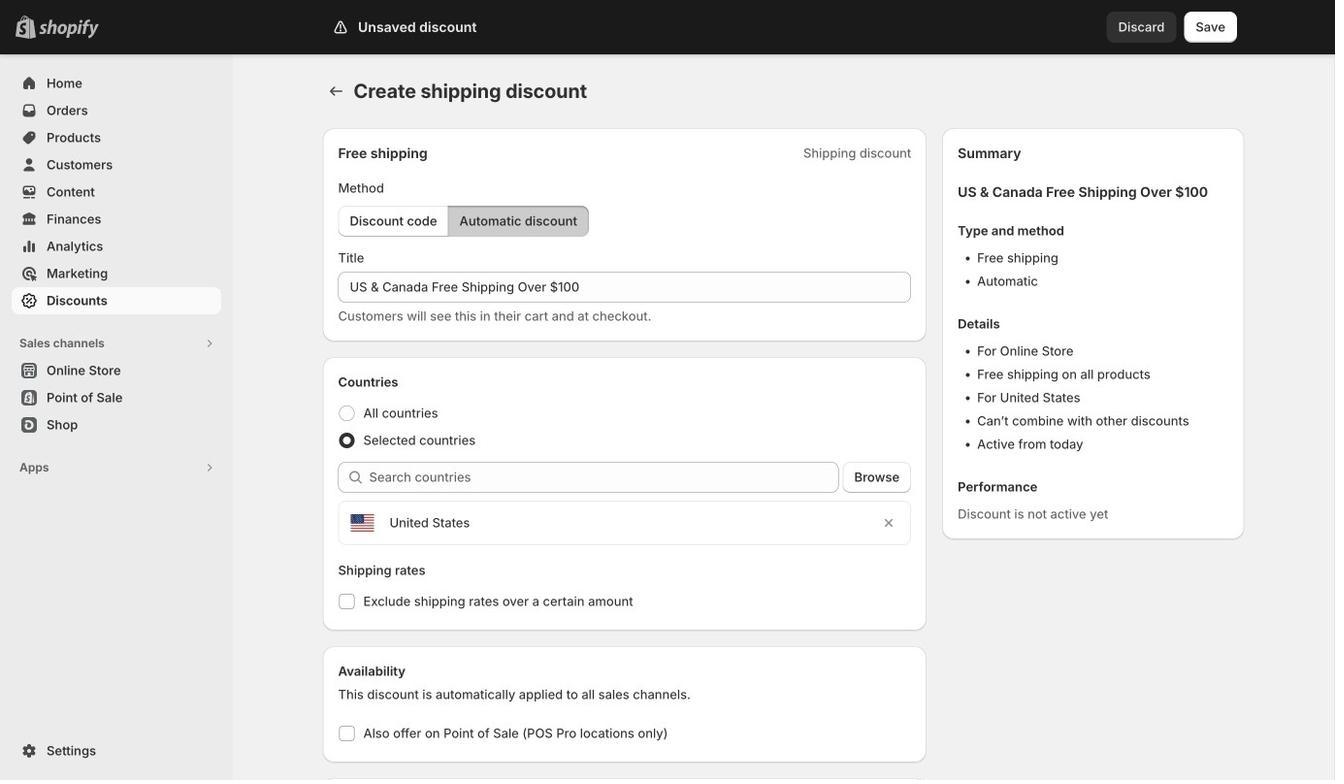 Task type: vqa. For each thing, say whether or not it's contained in the screenshot.
YYYY-MM-DD Text Field in the left of the page
no



Task type: locate. For each thing, give the bounding box(es) containing it.
None text field
[[338, 272, 911, 303]]

shopify image
[[39, 19, 99, 39]]

Search countries text field
[[369, 462, 839, 493]]



